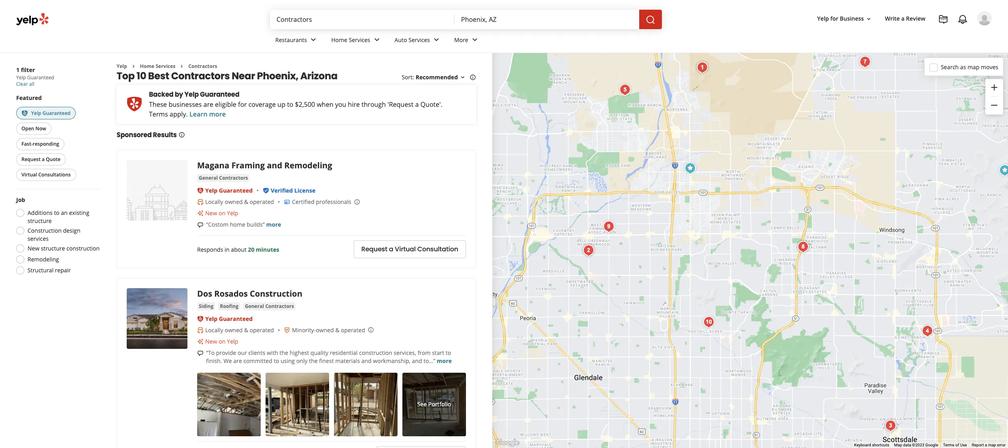 Task type: locate. For each thing, give the bounding box(es) containing it.
locally right 16 locally owned v2 icon
[[205, 326, 223, 334]]

and right materials
[[361, 357, 372, 365]]

1 horizontal spatial more
[[266, 221, 281, 228]]

1 vertical spatial locally owned & operated
[[205, 326, 274, 334]]

1 vertical spatial request
[[361, 245, 387, 254]]

services for 24 chevron down v2 image for home services
[[349, 36, 370, 44]]

more down 'start'
[[437, 357, 452, 365]]

projects image
[[938, 15, 948, 24]]

24 chevron down v2 image inside more link
[[470, 35, 480, 45]]

new inside option group
[[28, 245, 39, 252]]

new for magana framing and remodeling
[[205, 209, 217, 217]]

new on yelp up "costom
[[205, 209, 238, 217]]

map right the as
[[968, 63, 979, 71]]

a for request a virtual consultation
[[389, 245, 393, 254]]

1 horizontal spatial remodeling
[[284, 160, 332, 171]]

services left 24 chevron down v2 icon
[[408, 36, 430, 44]]

0 vertical spatial are
[[203, 100, 213, 109]]

for right eligible on the left
[[238, 100, 247, 109]]

24 chevron down v2 image left auto
[[372, 35, 382, 45]]

yelp guaranteed down roofing link
[[205, 315, 253, 323]]

16 new v2 image
[[197, 210, 204, 217], [197, 338, 204, 345]]

az remodel pros image
[[694, 60, 710, 76]]

1 vertical spatial virtual
[[395, 245, 416, 254]]

general down dos rosados construction link
[[245, 303, 264, 310]]

siding button
[[197, 302, 215, 310]]

on up provide
[[219, 338, 225, 345]]

minority-
[[292, 326, 316, 334]]

map for error
[[988, 443, 996, 447]]

for
[[830, 15, 838, 22], [238, 100, 247, 109]]

russ handyman and construction image
[[857, 54, 873, 70]]

yelp left 10
[[117, 63, 127, 70]]

2 locally from the top
[[205, 326, 223, 334]]

1 horizontal spatial construction
[[250, 288, 302, 299]]

1 horizontal spatial home services link
[[325, 29, 388, 53]]

2 none field from the left
[[461, 15, 633, 24]]

0 vertical spatial map
[[968, 63, 979, 71]]

2 24 chevron down v2 image from the left
[[372, 35, 382, 45]]

1 vertical spatial yelp guaranteed button
[[205, 187, 253, 194]]

2 new on yelp from the top
[[205, 338, 238, 345]]

16 verified v2 image
[[263, 188, 269, 194]]

0 horizontal spatial for
[[238, 100, 247, 109]]

notifications image
[[958, 15, 968, 24]]

1 horizontal spatial more link
[[437, 357, 452, 365]]

home services link up backed
[[140, 63, 175, 70]]

16 chevron down v2 image
[[459, 74, 466, 81]]

request a virtual consultation
[[361, 245, 458, 254]]

are up learn more link
[[203, 100, 213, 109]]

0 horizontal spatial none field
[[276, 15, 448, 24]]

remodeling up license
[[284, 160, 332, 171]]

1 vertical spatial general
[[245, 303, 264, 310]]

1 horizontal spatial terms
[[943, 443, 954, 447]]

3 24 chevron down v2 image from the left
[[470, 35, 480, 45]]

construction down design
[[66, 245, 100, 252]]

1 horizontal spatial are
[[233, 357, 242, 365]]

learn more link
[[189, 110, 226, 119]]

0 horizontal spatial and
[[267, 160, 282, 171]]

moves
[[981, 63, 998, 71]]

1 horizontal spatial home
[[331, 36, 347, 44]]

yelp left business
[[817, 15, 829, 22]]

locally owned & operated for dos rosados construction
[[205, 326, 274, 334]]

new up "costom
[[205, 209, 217, 217]]

recommended button
[[416, 73, 466, 81]]

yelp down '1'
[[16, 74, 26, 81]]

general contractors button for bottommost the general contractors link
[[243, 302, 296, 310]]

0 vertical spatial locally owned & operated
[[205, 198, 274, 206]]

new on yelp up provide
[[205, 338, 238, 345]]

terms
[[149, 110, 168, 119], [943, 443, 954, 447]]

0 vertical spatial more
[[209, 110, 226, 119]]

minutes
[[256, 246, 279, 253]]

remodeling up the structural
[[28, 256, 59, 263]]

structure down the additions
[[28, 217, 52, 225]]

yelp guaranteed button up "now"
[[16, 107, 76, 120]]

1 vertical spatial yelp guaranteed
[[205, 187, 253, 194]]

None field
[[276, 15, 448, 24], [461, 15, 633, 24]]

yelp inside featured 'group'
[[31, 110, 41, 117]]

0 vertical spatial general contractors button
[[197, 174, 250, 182]]

0 vertical spatial general
[[199, 175, 218, 182]]

home inside business categories element
[[331, 36, 347, 44]]

info icon image
[[354, 199, 360, 205], [354, 199, 360, 205], [367, 327, 374, 333], [367, 327, 374, 333]]

construction up services
[[28, 227, 62, 235]]

iconyelpguaranteedbadgesmall image
[[197, 188, 204, 194], [197, 188, 204, 194], [197, 316, 204, 322], [197, 316, 204, 322]]

request inside featured 'group'
[[21, 156, 41, 163]]

owned for dos rosados construction
[[225, 326, 243, 334]]

operated down 16 verified v2 'image' at the top left of the page
[[250, 198, 274, 206]]

a inside 'group'
[[42, 156, 45, 163]]

sort:
[[402, 73, 414, 81]]

clients
[[248, 349, 265, 357]]

write a review
[[885, 15, 925, 22]]

0 vertical spatial home services link
[[325, 29, 388, 53]]

& up "residential"
[[335, 326, 339, 334]]

clear all link
[[16, 81, 34, 87]]

to inside additions to an existing structure
[[54, 209, 59, 217]]

virtual down request a quote "button"
[[21, 171, 37, 178]]

are down the our
[[233, 357, 242, 365]]

1 vertical spatial terms
[[943, 443, 954, 447]]

locally right 16 locally owned v2 image
[[205, 198, 223, 206]]

structure down construction design services
[[41, 245, 65, 252]]

christina o. image
[[977, 11, 992, 26]]

phx handyman & remodel image
[[682, 160, 698, 177]]

write
[[885, 15, 900, 22]]

start
[[432, 349, 444, 357]]

best
[[148, 69, 169, 83]]

auto services link
[[388, 29, 448, 53]]

the down the quality
[[309, 357, 318, 365]]

roofing button
[[218, 302, 240, 310]]

1 vertical spatial general contractors button
[[243, 302, 296, 310]]

new up "to
[[205, 338, 217, 345]]

0 vertical spatial the
[[280, 349, 288, 357]]

home
[[331, 36, 347, 44], [140, 63, 154, 70]]

are
[[203, 100, 213, 109], [233, 357, 242, 365]]

general contractors link down dos rosados construction
[[243, 302, 296, 310]]

0 horizontal spatial map
[[968, 63, 979, 71]]

businesses
[[169, 100, 202, 109]]

new down services
[[28, 245, 39, 252]]

home services link down find 'field'
[[325, 29, 388, 53]]

terms down 'these'
[[149, 110, 168, 119]]

virtual left consultation
[[395, 245, 416, 254]]

construction up general contractors
[[250, 288, 302, 299]]

clear
[[16, 81, 28, 87]]

american brand home improvement image
[[997, 162, 1008, 179]]

1 vertical spatial new on yelp
[[205, 338, 238, 345]]

0 horizontal spatial home
[[140, 63, 154, 70]]

0 horizontal spatial request
[[21, 156, 41, 163]]

services inside auto services link
[[408, 36, 430, 44]]

more link for dos rosados construction
[[437, 357, 452, 365]]

keyboard shortcuts button
[[854, 443, 889, 448]]

to
[[287, 100, 293, 109], [54, 209, 59, 217], [446, 349, 451, 357], [274, 357, 279, 365]]

1 on from the top
[[219, 209, 225, 217]]

owned
[[225, 198, 243, 206], [225, 326, 243, 334], [316, 326, 334, 334]]

responds
[[197, 246, 223, 253]]

responds in about 20 minutes
[[197, 246, 279, 253]]

services for 24 chevron down v2 icon
[[408, 36, 430, 44]]

16 new v2 image down 16 locally owned v2 icon
[[197, 338, 204, 345]]

0 vertical spatial home
[[331, 36, 347, 44]]

verified license
[[271, 187, 315, 194]]

0 vertical spatial more link
[[266, 221, 281, 228]]

0 vertical spatial for
[[830, 15, 838, 22]]

1 16 new v2 image from the top
[[197, 210, 204, 217]]

contractors inside the 'general contractors' 'button'
[[265, 303, 294, 310]]

2 on from the top
[[219, 338, 225, 345]]

yelp inside button
[[817, 15, 829, 22]]

yelp down "magana" at top left
[[205, 187, 217, 194]]

0 vertical spatial on
[[219, 209, 225, 217]]

general down "magana" at top left
[[199, 175, 218, 182]]

verified license button
[[271, 187, 315, 194]]

24 chevron down v2 image inside restaurants link
[[309, 35, 318, 45]]

1 24 chevron down v2 image from the left
[[309, 35, 318, 45]]

16 chevron right v2 image
[[130, 63, 137, 70], [179, 63, 185, 70]]

home right the top
[[140, 63, 154, 70]]

0 horizontal spatial construction
[[66, 245, 100, 252]]

1 horizontal spatial 16 chevron right v2 image
[[179, 63, 185, 70]]

2 vertical spatial new
[[205, 338, 217, 345]]

'request
[[387, 100, 413, 109]]

a for request a quote
[[42, 156, 45, 163]]

0 horizontal spatial terms
[[149, 110, 168, 119]]

0 vertical spatial yelp guaranteed
[[31, 110, 70, 117]]

construction inside "to provide our clients with the highest quality residential construction services, from start to finish. we are committed to using only the finest materials and workmanship, and to…"
[[359, 349, 392, 357]]

0 vertical spatial 16 new v2 image
[[197, 210, 204, 217]]

1 vertical spatial structure
[[41, 245, 65, 252]]

& up "costom home builds" more
[[244, 198, 248, 206]]

1 horizontal spatial general
[[245, 303, 264, 310]]

0 horizontal spatial more link
[[266, 221, 281, 228]]

0 vertical spatial virtual
[[21, 171, 37, 178]]

general contractors button down dos rosados construction
[[243, 302, 296, 310]]

to inside these businesses are eligible for coverage up to $2,500 when you hire through 'request a quote'. terms apply.
[[287, 100, 293, 109]]

for inside button
[[830, 15, 838, 22]]

terms left of
[[943, 443, 954, 447]]

r h design and build image
[[883, 418, 899, 434], [883, 418, 899, 434]]

owned up home
[[225, 198, 243, 206]]

guaranteed down filter
[[27, 74, 54, 81]]

and up the verified
[[267, 160, 282, 171]]

2 locally owned & operated from the top
[[205, 326, 274, 334]]

©2023
[[912, 443, 924, 447]]

16 new v2 image down 16 locally owned v2 image
[[197, 210, 204, 217]]

new
[[205, 209, 217, 217], [28, 245, 39, 252], [205, 338, 217, 345]]

on for magana framing and remodeling
[[219, 209, 225, 217]]

workmanship,
[[373, 357, 410, 365]]

map
[[968, 63, 979, 71], [988, 443, 996, 447]]

when
[[317, 100, 333, 109]]

to left an
[[54, 209, 59, 217]]

contractors
[[188, 63, 217, 70], [171, 69, 230, 83], [219, 175, 248, 182], [265, 303, 294, 310]]

24 chevron down v2 image right more
[[470, 35, 480, 45]]

1 vertical spatial magana framing and remodeling image
[[795, 239, 811, 255]]

report a map error
[[972, 443, 1006, 447]]

more link for magana framing and remodeling
[[266, 221, 281, 228]]

general
[[199, 175, 218, 182], [245, 303, 264, 310]]

more link
[[266, 221, 281, 228], [437, 357, 452, 365]]

0 horizontal spatial more
[[209, 110, 226, 119]]

yelp right 16 yelp guaranteed v2 icon
[[31, 110, 41, 117]]

1 vertical spatial more link
[[437, 357, 452, 365]]

recommended
[[416, 73, 458, 81]]

0 horizontal spatial are
[[203, 100, 213, 109]]

map for moves
[[968, 63, 979, 71]]

more link down 'start'
[[437, 357, 452, 365]]

1 horizontal spatial and
[[361, 357, 372, 365]]

a for write a review
[[901, 15, 905, 22]]

az remodel pros image
[[694, 60, 710, 76]]

1 vertical spatial general contractors link
[[243, 302, 296, 310]]

2 16 chevron right v2 image from the left
[[179, 63, 185, 70]]

fast-
[[21, 141, 33, 148]]

24 chevron down v2 image
[[432, 35, 441, 45]]

new structure construction
[[28, 245, 100, 252]]

auto services
[[395, 36, 430, 44]]

0 vertical spatial home services
[[331, 36, 370, 44]]

yelp guaranteed inside featured 'group'
[[31, 110, 70, 117]]

more right builds"
[[266, 221, 281, 228]]

1 locally from the top
[[205, 198, 223, 206]]

map left "error"
[[988, 443, 996, 447]]

24 chevron down v2 image for restaurants
[[309, 35, 318, 45]]

None search field
[[270, 10, 664, 29]]

0 horizontal spatial 24 chevron down v2 image
[[309, 35, 318, 45]]

user actions element
[[811, 10, 1003, 60]]

1 horizontal spatial the
[[309, 357, 318, 365]]

0 horizontal spatial general
[[199, 175, 218, 182]]

operated for dos rosados construction
[[250, 326, 274, 334]]

yelp guaranteed button down roofing link
[[205, 315, 253, 323]]

& up the our
[[244, 326, 248, 334]]

operated
[[250, 198, 274, 206], [250, 326, 274, 334], [341, 326, 365, 334]]

16 chevron down v2 image
[[866, 16, 872, 22]]

dos rosados construction link
[[197, 288, 302, 299]]

for left business
[[830, 15, 838, 22]]

a inside these businesses are eligible for coverage up to $2,500 when you hire through 'request a quote'. terms apply.
[[415, 100, 419, 109]]

1 horizontal spatial for
[[830, 15, 838, 22]]

as
[[960, 63, 966, 71]]

error
[[997, 443, 1006, 447]]

locally owned & operated up the our
[[205, 326, 274, 334]]

0 horizontal spatial virtual
[[21, 171, 37, 178]]

2 vertical spatial yelp guaranteed
[[205, 315, 253, 323]]

1 vertical spatial map
[[988, 443, 996, 447]]

backed by yelp guaranteed
[[149, 90, 239, 99]]

1 vertical spatial on
[[219, 338, 225, 345]]

1 horizontal spatial services
[[349, 36, 370, 44]]

new on yelp for magana framing and remodeling
[[205, 209, 238, 217]]

24 chevron down v2 image
[[309, 35, 318, 45], [372, 35, 382, 45], [470, 35, 480, 45]]

locally owned & operated up home
[[205, 198, 274, 206]]

1 horizontal spatial magana framing and remodeling image
[[795, 239, 811, 255]]

repair
[[55, 267, 71, 274]]

guaranteed up "now"
[[42, 110, 70, 117]]

and
[[267, 160, 282, 171], [361, 357, 372, 365], [412, 357, 422, 365]]

16 certified professionals v2 image
[[284, 199, 290, 205]]

yelp guaranteed up "now"
[[31, 110, 70, 117]]

construction up workmanship,
[[359, 349, 392, 357]]

2 horizontal spatial 24 chevron down v2 image
[[470, 35, 480, 45]]

0 horizontal spatial construction
[[28, 227, 62, 235]]

general inside magana framing and remodeling general contractors
[[199, 175, 218, 182]]

1 horizontal spatial virtual
[[395, 245, 416, 254]]

0 vertical spatial new
[[205, 209, 217, 217]]

d&d construction image
[[581, 242, 597, 259], [581, 242, 597, 259]]

24 chevron down v2 image right restaurants
[[309, 35, 318, 45]]

1 vertical spatial are
[[233, 357, 242, 365]]

0 vertical spatial request
[[21, 156, 41, 163]]

google
[[925, 443, 938, 447]]

yelp link
[[117, 63, 127, 70]]

home services inside business categories element
[[331, 36, 370, 44]]

0 horizontal spatial remodeling
[[28, 256, 59, 263]]

terms of use
[[943, 443, 967, 447]]

0 vertical spatial construction
[[66, 245, 100, 252]]

home services down find 'field'
[[331, 36, 370, 44]]

yelp guaranteed down "magana" at top left
[[205, 187, 253, 194]]

1 horizontal spatial map
[[988, 443, 996, 447]]

group
[[985, 79, 1003, 115]]

&
[[244, 198, 248, 206], [244, 326, 248, 334], [335, 326, 339, 334]]

2 vertical spatial more
[[437, 357, 452, 365]]

locally owned & operated
[[205, 198, 274, 206], [205, 326, 274, 334]]

0 vertical spatial structure
[[28, 217, 52, 225]]

yelp for business button
[[814, 12, 875, 26]]

0 horizontal spatial 16 chevron right v2 image
[[130, 63, 137, 70]]

$2,500
[[295, 100, 315, 109]]

about
[[231, 246, 246, 253]]

backed
[[149, 90, 173, 99]]

general contractors button for the top the general contractors link
[[197, 174, 250, 182]]

search as map moves
[[941, 63, 998, 71]]

guaranteed up eligible on the left
[[200, 90, 239, 99]]

dos rosados construction
[[197, 288, 302, 299]]

the up using
[[280, 349, 288, 357]]

1 new on yelp from the top
[[205, 209, 238, 217]]

owned for magana framing and remodeling
[[225, 198, 243, 206]]

these businesses are eligible for coverage up to $2,500 when you hire through 'request a quote'. terms apply.
[[149, 100, 442, 119]]

0 vertical spatial magana framing and remodeling image
[[127, 160, 187, 221]]

to right up
[[287, 100, 293, 109]]

yelp inside 1 filter yelp guaranteed clear all
[[16, 74, 26, 81]]

1 horizontal spatial home services
[[331, 36, 370, 44]]

magana framing and remodeling image
[[127, 160, 187, 221], [795, 239, 811, 255]]

general contractors button down "magana" at top left
[[197, 174, 250, 182]]

1 vertical spatial construction
[[359, 349, 392, 357]]

home services
[[331, 36, 370, 44], [140, 63, 175, 70]]

16 info v2 image
[[470, 74, 476, 81]]

2 horizontal spatial and
[[412, 357, 422, 365]]

siding link
[[197, 302, 215, 310]]

0 vertical spatial remodeling
[[284, 160, 332, 171]]

0 vertical spatial new on yelp
[[205, 209, 238, 217]]

1 horizontal spatial 24 chevron down v2 image
[[372, 35, 382, 45]]

owned up provide
[[225, 326, 243, 334]]

services down find 'field'
[[349, 36, 370, 44]]

1 vertical spatial 16 new v2 image
[[197, 338, 204, 345]]

only
[[296, 357, 307, 365]]

0 horizontal spatial home services link
[[140, 63, 175, 70]]

vetsbuilt contracting image
[[919, 323, 936, 339]]

16 chevron right v2 image left contractors "link"
[[179, 63, 185, 70]]

services right 10
[[156, 63, 175, 70]]

1 16 chevron right v2 image from the left
[[130, 63, 137, 70]]

1 vertical spatial locally
[[205, 326, 223, 334]]

1 vertical spatial for
[[238, 100, 247, 109]]

guaranteed inside featured 'group'
[[42, 110, 70, 117]]

1 vertical spatial home services link
[[140, 63, 175, 70]]

1 vertical spatial new
[[28, 245, 39, 252]]

1 locally owned & operated from the top
[[205, 198, 274, 206]]

2 horizontal spatial services
[[408, 36, 430, 44]]

more down eligible on the left
[[209, 110, 226, 119]]

0 vertical spatial construction
[[28, 227, 62, 235]]

yelp guaranteed button down "magana" at top left
[[205, 187, 253, 194]]

use
[[960, 443, 967, 447]]

responding
[[33, 141, 59, 148]]

1 horizontal spatial request
[[361, 245, 387, 254]]

"costom
[[206, 221, 228, 228]]

locally owned & operated for magana framing and remodeling
[[205, 198, 274, 206]]

general contractors link down "magana" at top left
[[197, 174, 250, 182]]

on up "costom
[[219, 209, 225, 217]]

2 16 new v2 image from the top
[[197, 338, 204, 345]]

iconyelpguaranteedlarge image
[[126, 96, 143, 112], [126, 96, 143, 112]]

more link right builds"
[[266, 221, 281, 228]]

home down find 'field'
[[331, 36, 347, 44]]

portfolio
[[428, 401, 451, 408]]

operated up clients
[[250, 326, 274, 334]]

and down from
[[412, 357, 422, 365]]

home services up backed
[[140, 63, 175, 70]]

Near text field
[[461, 15, 633, 24]]

1 none field from the left
[[276, 15, 448, 24]]

yelp down siding link
[[205, 315, 217, 323]]

16 chevron right v2 image right yelp link
[[130, 63, 137, 70]]

option group
[[14, 196, 100, 277]]

builds"
[[247, 221, 265, 228]]

search
[[941, 63, 959, 71]]

1 horizontal spatial none field
[[461, 15, 633, 24]]

framing
[[231, 160, 265, 171]]

0 horizontal spatial home services
[[140, 63, 175, 70]]

business categories element
[[269, 29, 992, 53]]



Task type: vqa. For each thing, say whether or not it's contained in the screenshot.
Products
no



Task type: describe. For each thing, give the bounding box(es) containing it.
services
[[28, 235, 49, 243]]

10
[[137, 69, 146, 83]]

terms of use link
[[943, 443, 967, 447]]

filter
[[21, 66, 35, 74]]

0 vertical spatial general contractors link
[[197, 174, 250, 182]]

through
[[361, 100, 386, 109]]

and inside magana framing and remodeling general contractors
[[267, 160, 282, 171]]

guaranteed down "framing" at top
[[219, 187, 253, 194]]

rosados
[[214, 288, 248, 299]]

consultations
[[38, 171, 71, 178]]

"to provide our clients with the highest quality residential construction services, from start to finish. we are committed to using only the finest materials and workmanship, and to…"
[[206, 349, 451, 365]]

google image
[[494, 438, 521, 448]]

report
[[972, 443, 984, 447]]

zoom out image
[[989, 100, 999, 110]]

with
[[267, 349, 278, 357]]

yelp up businesses
[[184, 90, 199, 99]]

24 chevron down v2 image for home services
[[372, 35, 382, 45]]

structure inside additions to an existing structure
[[28, 217, 52, 225]]

minority-owned & operated
[[292, 326, 365, 334]]

operated for magana framing and remodeling
[[250, 198, 274, 206]]

license
[[294, 187, 315, 194]]

a for report a map error
[[985, 443, 987, 447]]

are inside "to provide our clients with the highest quality residential construction services, from start to finish. we are committed to using only the finest materials and workmanship, and to…"
[[233, 357, 242, 365]]

shortcuts
[[872, 443, 889, 447]]

provide
[[216, 349, 236, 357]]

certified professionals
[[292, 198, 351, 206]]

16 locally owned v2 image
[[197, 327, 204, 333]]

now
[[35, 125, 46, 132]]

business
[[840, 15, 864, 22]]

eligible
[[215, 100, 236, 109]]

owned up the quality
[[316, 326, 334, 334]]

open now
[[21, 125, 46, 132]]

option group containing job
[[14, 196, 100, 277]]

1 vertical spatial remodeling
[[28, 256, 59, 263]]

request for request a virtual consultation
[[361, 245, 387, 254]]

contractors inside magana framing and remodeling general contractors
[[219, 175, 248, 182]]

roofing
[[220, 303, 238, 310]]

featured group
[[15, 94, 100, 183]]

sunset tile & bath image
[[601, 219, 617, 235]]

to down with
[[274, 357, 279, 365]]

16 info v2 image
[[178, 132, 185, 138]]

restaurants link
[[269, 29, 325, 53]]

guaranteed down roofing link
[[219, 315, 253, 323]]

2 vertical spatial yelp guaranteed button
[[205, 315, 253, 323]]

construction inside construction design services
[[28, 227, 62, 235]]

16 yelp guaranteed v2 image
[[21, 110, 28, 117]]

16 chevron right v2 image for contractors
[[179, 63, 185, 70]]

request a quote button
[[16, 154, 66, 166]]

magana framing and remodeling general contractors
[[197, 160, 332, 182]]

general contractors
[[245, 303, 294, 310]]

structural repair
[[28, 267, 71, 274]]

& for magana framing and remodeling
[[244, 198, 248, 206]]

home
[[230, 221, 245, 228]]

operated up "residential"
[[341, 326, 365, 334]]

see portfolio link
[[402, 373, 466, 436]]

near
[[232, 69, 255, 83]]

16 speech v2 image
[[197, 350, 204, 357]]

to right 'start'
[[446, 349, 451, 357]]

hire
[[348, 100, 360, 109]]

data
[[903, 443, 911, 447]]

learn more
[[189, 110, 226, 119]]

16 locally owned v2 image
[[197, 199, 204, 205]]

20
[[248, 246, 254, 253]]

1 vertical spatial home services
[[140, 63, 175, 70]]

these
[[149, 100, 167, 109]]

green home services image
[[617, 82, 633, 98]]

siding
[[199, 303, 213, 310]]

request for request a quote
[[21, 156, 41, 163]]

24 chevron down v2 image for more
[[470, 35, 480, 45]]

featured
[[16, 94, 42, 102]]

write a review link
[[882, 12, 929, 26]]

0 vertical spatial yelp guaranteed button
[[16, 107, 76, 120]]

residential
[[330, 349, 358, 357]]

certified
[[292, 198, 314, 206]]

restaurants
[[275, 36, 307, 44]]

sponsored
[[117, 131, 152, 140]]

roofing link
[[218, 302, 240, 310]]

16 new v2 image for magana framing and remodeling
[[197, 210, 204, 217]]

virtual inside featured 'group'
[[21, 171, 37, 178]]

exact building image
[[795, 239, 811, 255]]

job
[[16, 196, 25, 204]]

from
[[418, 349, 431, 357]]

highest
[[290, 349, 309, 357]]

map
[[894, 443, 902, 447]]

open now button
[[16, 123, 51, 135]]

16 speech v2 image
[[197, 222, 204, 228]]

0 horizontal spatial services
[[156, 63, 175, 70]]

all
[[29, 81, 34, 87]]

new for dos rosados construction
[[205, 338, 217, 345]]

0 horizontal spatial magana framing and remodeling image
[[127, 160, 187, 221]]

virtual consultations
[[21, 171, 71, 178]]

none field near
[[461, 15, 633, 24]]

coverage
[[248, 100, 276, 109]]

1 filter yelp guaranteed clear all
[[16, 66, 54, 87]]

verified
[[271, 187, 293, 194]]

remodeling inside magana framing and remodeling general contractors
[[284, 160, 332, 171]]

& for dos rosados construction
[[244, 326, 248, 334]]

keyboard
[[854, 443, 871, 447]]

new on yelp for dos rosados construction
[[205, 338, 238, 345]]

up
[[277, 100, 285, 109]]

we
[[223, 357, 232, 365]]

guaranteed inside 1 filter yelp guaranteed clear all
[[27, 74, 54, 81]]

dos
[[197, 288, 212, 299]]

search image
[[646, 15, 655, 25]]

zoom in image
[[989, 82, 999, 92]]

16 minority owned v2 image
[[284, 327, 290, 333]]

for inside these businesses are eligible for coverage up to $2,500 when you hire through 'request a quote'. terms apply.
[[238, 100, 247, 109]]

"costom home builds" more
[[206, 221, 281, 228]]

locally for magana framing and remodeling
[[205, 198, 223, 206]]

consultation
[[417, 245, 458, 254]]

yelp up home
[[227, 209, 238, 217]]

dos rosados construction image
[[127, 288, 187, 349]]

keyboard shortcuts
[[854, 443, 889, 447]]

g&c construction image
[[701, 314, 717, 330]]

using
[[281, 357, 295, 365]]

to…"
[[424, 357, 435, 365]]

materials
[[335, 357, 360, 365]]

16 chevron right v2 image for home services
[[130, 63, 137, 70]]

report a map error link
[[972, 443, 1006, 447]]

16 new v2 image for dos rosados construction
[[197, 338, 204, 345]]

1 vertical spatial home
[[140, 63, 154, 70]]

on for dos rosados construction
[[219, 338, 225, 345]]

0 horizontal spatial the
[[280, 349, 288, 357]]

map region
[[425, 11, 1008, 448]]

design
[[63, 227, 80, 235]]

existing
[[69, 209, 89, 217]]

none field find
[[276, 15, 448, 24]]

committed
[[243, 357, 272, 365]]

magana framing and remodeling image inside map region
[[795, 239, 811, 255]]

you
[[335, 100, 346, 109]]

auto
[[395, 36, 407, 44]]

open
[[21, 125, 34, 132]]

are inside these businesses are eligible for coverage up to $2,500 when you hire through 'request a quote'. terms apply.
[[203, 100, 213, 109]]

finest
[[319, 357, 334, 365]]

terms inside these businesses are eligible for coverage up to $2,500 when you hire through 'request a quote'. terms apply.
[[149, 110, 168, 119]]

locally for dos rosados construction
[[205, 326, 223, 334]]

yelp up provide
[[227, 338, 238, 345]]

more
[[454, 36, 468, 44]]

"to
[[206, 349, 215, 357]]

yelp for business
[[817, 15, 864, 22]]

Find text field
[[276, 15, 448, 24]]

quality
[[311, 349, 328, 357]]



